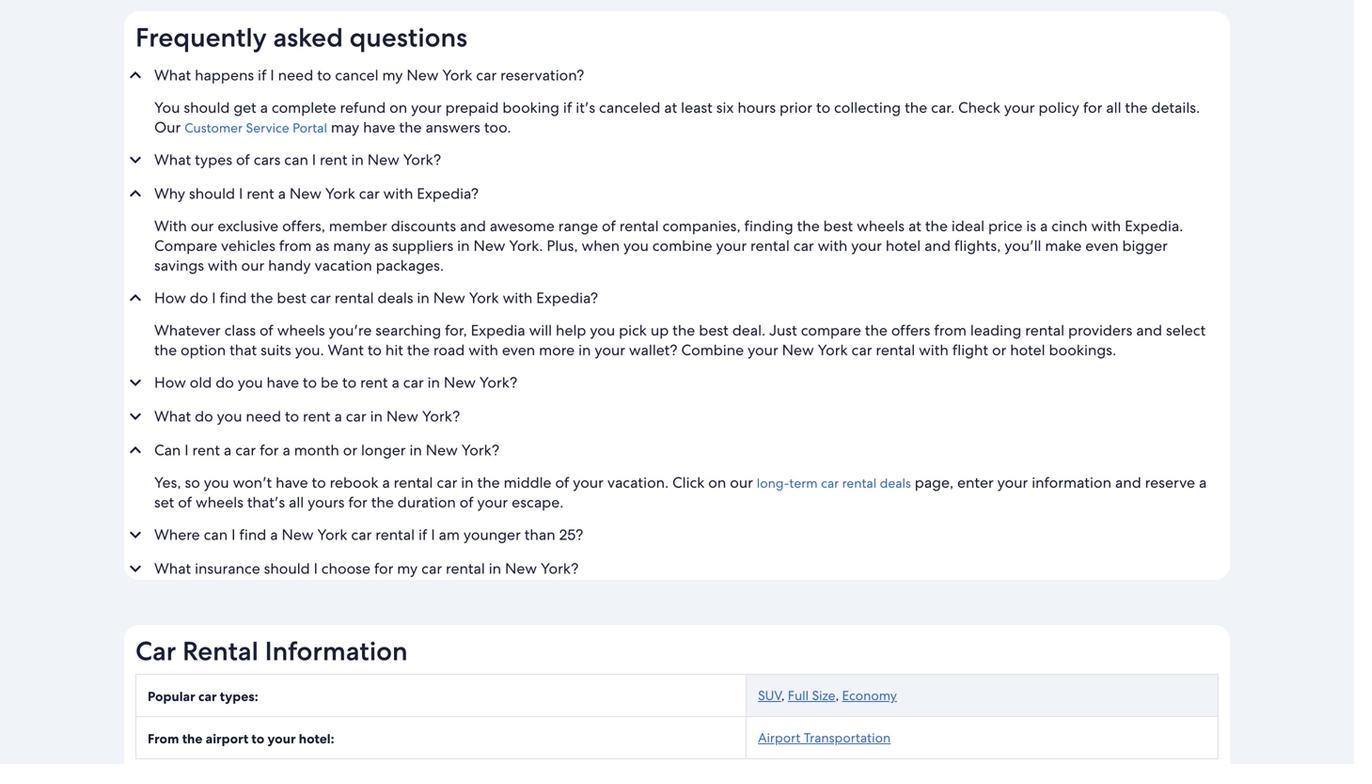 Task type: locate. For each thing, give the bounding box(es) containing it.
economy link
[[843, 688, 898, 705]]

as left many
[[315, 236, 330, 256]]

car right 'term'
[[821, 475, 839, 492]]

why
[[154, 184, 185, 204]]

0 horizontal spatial from
[[279, 236, 312, 256]]

and inside page, enter your information and reserve a set of wheels that's all yours for the duration of your escape.
[[1116, 473, 1142, 493]]

0 vertical spatial how
[[154, 289, 186, 308]]

service
[[246, 120, 289, 137]]

best
[[824, 217, 854, 236], [277, 289, 307, 308], [699, 321, 729, 341]]

1 vertical spatial need
[[246, 407, 281, 427]]

to inside you should get a complete refund on your prepaid booking if it's canceled at least six hours prior to collecting the car. check your policy for all the details. our
[[817, 98, 831, 118]]

or up rebook
[[343, 441, 358, 461]]

of right class
[[260, 321, 274, 341]]

new right deal.
[[782, 341, 814, 361]]

what for what happens if i need to cancel my new york car reservation?
[[154, 66, 191, 85]]

expedia?
[[417, 184, 479, 204], [537, 289, 598, 308]]

in down packages.
[[417, 289, 430, 308]]

0 vertical spatial or
[[993, 341, 1007, 361]]

0 vertical spatial even
[[1086, 236, 1119, 256]]

0 vertical spatial expedia?
[[417, 184, 479, 204]]

expedia? up the help at left top
[[537, 289, 598, 308]]

2 vertical spatial have
[[276, 473, 308, 493]]

long-
[[757, 475, 790, 492]]

the left the answers
[[399, 118, 422, 138]]

hours
[[738, 98, 776, 118]]

to right prior
[[817, 98, 831, 118]]

what up you
[[154, 66, 191, 85]]

if left it's
[[563, 98, 572, 118]]

1 vertical spatial expedia?
[[537, 289, 598, 308]]

car left the types:
[[198, 689, 217, 706]]

popular car types:
[[148, 689, 258, 706]]

active image
[[124, 64, 147, 87], [124, 183, 147, 205], [124, 287, 147, 310], [124, 440, 147, 462]]

plus,
[[547, 236, 578, 256]]

in inside with our exclusive offers, member discounts and awesome range of rental companies, finding the best wheels at the ideal price is a cinch with expedia. compare vehicles from as many as  suppliers in new york. plus, when you combine your rental car with your hotel and flights, you'll make even bigger savings with our handy vacation packages.
[[457, 236, 470, 256]]

where
[[154, 526, 200, 545]]

0 horizontal spatial ,
[[782, 688, 785, 705]]

have right won't
[[276, 473, 308, 493]]

can up insurance
[[204, 526, 228, 545]]

vehicles
[[221, 236, 276, 256]]

hotel inside with our exclusive offers, member discounts and awesome range of rental companies, finding the best wheels at the ideal price is a cinch with expedia. compare vehicles from as many as  suppliers in new york. plus, when you combine your rental car with your hotel and flights, you'll make even bigger savings with our handy vacation packages.
[[886, 236, 921, 256]]

0 vertical spatial should
[[184, 98, 230, 118]]

rental up what insurance should i choose for my car rental in new york?
[[376, 526, 415, 545]]

you inside with our exclusive offers, member discounts and awesome range of rental companies, finding the best wheels at the ideal price is a cinch with expedia. compare vehicles from as many as  suppliers in new york. plus, when you combine your rental car with your hotel and flights, you'll make even bigger savings with our handy vacation packages.
[[624, 236, 649, 256]]

you should get a complete refund on your prepaid booking if it's canceled at least six hours prior to collecting the car. check your policy for all the details. our
[[154, 98, 1201, 138]]

best inside "whatever class of wheels you're searching for, expedia will help you pick up the best deal. just compare the offers from leading rental providers and select the option that suits you. want to hit the road with even more in your wallet? combine your new york car rental with flight or hotel bookings."
[[699, 321, 729, 341]]

car left "offers"
[[852, 341, 873, 361]]

3 what from the top
[[154, 407, 191, 427]]

0 vertical spatial hotel
[[886, 236, 921, 256]]

i left the choose
[[314, 560, 318, 579]]

0 horizontal spatial even
[[502, 341, 535, 361]]

1 vertical spatial should
[[189, 184, 235, 204]]

0 horizontal spatial deals
[[378, 289, 414, 308]]

0 horizontal spatial or
[[343, 441, 358, 461]]

1 vertical spatial even
[[502, 341, 535, 361]]

the inside page, enter your information and reserve a set of wheels that's all yours for the duration of your escape.
[[371, 493, 394, 513]]

suits
[[261, 341, 291, 361]]

car up member
[[359, 184, 380, 204]]

rental
[[620, 217, 659, 236], [751, 236, 790, 256], [335, 289, 374, 308], [1026, 321, 1065, 341], [876, 341, 916, 361], [394, 473, 433, 493], [843, 475, 877, 492], [376, 526, 415, 545], [446, 560, 485, 579]]

1 horizontal spatial as
[[374, 236, 388, 256]]

for inside you should get a complete refund on your prepaid booking if it's canceled at least six hours prior to collecting the car. check your policy for all the details. our
[[1084, 98, 1103, 118]]

1 vertical spatial best
[[277, 289, 307, 308]]

rental up you're
[[335, 289, 374, 308]]

rental right compare
[[876, 341, 916, 361]]

wheels left that's
[[196, 493, 244, 513]]

1 vertical spatial from
[[935, 321, 967, 341]]

do down "old"
[[195, 407, 213, 427]]

you
[[624, 236, 649, 256], [590, 321, 616, 341], [238, 373, 263, 393], [217, 407, 242, 427], [204, 473, 229, 493]]

can right the cars
[[284, 150, 308, 170]]

airport transportation
[[758, 730, 891, 747]]

2 horizontal spatial best
[[824, 217, 854, 236]]

2 vertical spatial wheels
[[196, 493, 244, 513]]

be
[[321, 373, 339, 393]]

1 horizontal spatial all
[[1107, 98, 1122, 118]]

wheels
[[857, 217, 905, 236], [277, 321, 325, 341], [196, 493, 244, 513]]

2 how from the top
[[154, 373, 186, 393]]

what up the can
[[154, 407, 191, 427]]

2 vertical spatial our
[[730, 473, 754, 493]]

savings
[[154, 256, 204, 276]]

so
[[185, 473, 200, 493]]

all inside page, enter your information and reserve a set of wheels that's all yours for the duration of your escape.
[[289, 493, 304, 513]]

our
[[154, 118, 181, 138]]

have
[[363, 118, 396, 138], [267, 373, 299, 393], [276, 473, 308, 493]]

1 vertical spatial can
[[204, 526, 228, 545]]

0 vertical spatial need
[[278, 66, 314, 85]]

wheels inside "whatever class of wheels you're searching for, expedia will help you pick up the best deal. just compare the offers from leading rental providers and select the option that suits you. want to hit the road with even more in your wallet? combine your new york car rental with flight or hotel bookings."
[[277, 321, 325, 341]]

as right many
[[374, 236, 388, 256]]

rental
[[183, 635, 259, 669]]

2 horizontal spatial our
[[730, 473, 754, 493]]

0 vertical spatial from
[[279, 236, 312, 256]]

, left economy link
[[836, 688, 839, 705]]

1 vertical spatial how
[[154, 373, 186, 393]]

0 vertical spatial wheels
[[857, 217, 905, 236]]

best down handy
[[277, 289, 307, 308]]

2 horizontal spatial if
[[563, 98, 572, 118]]

long-term car rental deals link
[[757, 475, 912, 492]]

0 vertical spatial our
[[191, 217, 214, 236]]

in
[[351, 150, 364, 170], [457, 236, 470, 256], [417, 289, 430, 308], [579, 341, 591, 361], [428, 373, 440, 393], [370, 407, 383, 427], [410, 441, 422, 461], [461, 473, 474, 493], [489, 560, 502, 579]]

just
[[770, 321, 798, 341]]

york up member
[[325, 184, 355, 204]]

1 horizontal spatial even
[[1086, 236, 1119, 256]]

car inside yes, so you won't have to rebook a rental car in the middle of your vacation. click on our long-term car rental deals
[[821, 475, 839, 492]]

where can i find a new york car rental if i am younger than 25?
[[154, 526, 584, 545]]

up
[[651, 321, 669, 341]]

find up class
[[220, 289, 247, 308]]

, left full
[[782, 688, 785, 705]]

new inside with our exclusive offers, member discounts and awesome range of rental companies, finding the best wheels at the ideal price is a cinch with expedia. compare vehicles from as many as  suppliers in new york. plus, when you combine your rental car with your hotel and flights, you'll make even bigger savings with our handy vacation packages.
[[474, 236, 506, 256]]

member
[[329, 217, 387, 236]]

to left 'hit'
[[368, 341, 382, 361]]

our right with at the left
[[191, 217, 214, 236]]

that
[[230, 341, 257, 361]]

bookings.
[[1050, 341, 1117, 361]]

should inside you should get a complete refund on your prepaid booking if it's canceled at least six hours prior to collecting the car. check your policy for all the details. our
[[184, 98, 230, 118]]

i up complete
[[270, 66, 274, 85]]

deals inside yes, so you won't have to rebook a rental car in the middle of your vacation. click on our long-term car rental deals
[[880, 475, 912, 492]]

a down that's
[[270, 526, 278, 545]]

for right yours
[[348, 493, 368, 513]]

wheels inside with our exclusive offers, member discounts and awesome range of rental companies, finding the best wheels at the ideal price is a cinch with expedia. compare vehicles from as many as  suppliers in new york. plus, when you combine your rental car with your hotel and flights, you'll make even bigger savings with our handy vacation packages.
[[857, 217, 905, 236]]

deals
[[378, 289, 414, 308], [880, 475, 912, 492]]

1 vertical spatial at
[[909, 217, 922, 236]]

1 horizontal spatial wheels
[[277, 321, 325, 341]]

york? down expedia
[[480, 373, 518, 393]]

best inside with our exclusive offers, member discounts and awesome range of rental companies, finding the best wheels at the ideal price is a cinch with expedia. compare vehicles from as many as  suppliers in new york. plus, when you combine your rental car with your hotel and flights, you'll make even bigger savings with our handy vacation packages.
[[824, 217, 854, 236]]

with right for,
[[469, 341, 499, 361]]

3 active image from the top
[[124, 287, 147, 310]]

1 horizontal spatial on
[[709, 473, 727, 493]]

1 , from the left
[[782, 688, 785, 705]]

companies,
[[663, 217, 741, 236]]

2 horizontal spatial wheels
[[857, 217, 905, 236]]

0 horizontal spatial wheels
[[196, 493, 244, 513]]

how for how do i find the best car rental deals in new york with expedia?
[[154, 289, 186, 308]]

car
[[135, 635, 176, 669]]

0 vertical spatial on
[[390, 98, 408, 118]]

a inside page, enter your information and reserve a set of wheels that's all yours for the duration of your escape.
[[1200, 473, 1207, 493]]

new left york.
[[474, 236, 506, 256]]

0 horizontal spatial can
[[204, 526, 228, 545]]

transportation
[[804, 730, 891, 747]]

compare
[[801, 321, 862, 341]]

car right finding
[[794, 236, 814, 256]]

how for how old do you have to be to rent a car in new york?
[[154, 373, 186, 393]]

should for get
[[184, 98, 230, 118]]

even left more
[[502, 341, 535, 361]]

select
[[1167, 321, 1207, 341]]

yes,
[[154, 473, 181, 493]]

our left 'long-' in the right bottom of the page
[[730, 473, 754, 493]]

0 horizontal spatial as
[[315, 236, 330, 256]]

for down where can i find a new york car rental if i am younger than 25?
[[374, 560, 394, 579]]

1 vertical spatial on
[[709, 473, 727, 493]]

all left yours
[[289, 493, 304, 513]]

combine
[[653, 236, 713, 256]]

4 active image from the top
[[124, 440, 147, 462]]

hit
[[386, 341, 404, 361]]

0 vertical spatial all
[[1107, 98, 1122, 118]]

2 what from the top
[[154, 150, 191, 170]]

1 vertical spatial our
[[241, 256, 265, 276]]

2 vertical spatial best
[[699, 321, 729, 341]]

hotel left ideal
[[886, 236, 921, 256]]

1 horizontal spatial best
[[699, 321, 729, 341]]

1 horizontal spatial expedia?
[[537, 289, 598, 308]]

0 vertical spatial can
[[284, 150, 308, 170]]

on inside you should get a complete refund on your prepaid booking if it's canceled at least six hours prior to collecting the car. check your policy for all the details. our
[[390, 98, 408, 118]]

what down our
[[154, 150, 191, 170]]

how do i find the best car rental deals in new york with expedia?
[[154, 289, 598, 308]]

1 how from the top
[[154, 289, 186, 308]]

1 vertical spatial my
[[397, 560, 418, 579]]

1 what from the top
[[154, 66, 191, 85]]

0 horizontal spatial our
[[191, 217, 214, 236]]

new down customer service portal may have the answers too.
[[368, 150, 400, 170]]

do for i
[[190, 289, 208, 308]]

0 vertical spatial at
[[665, 98, 678, 118]]

2 , from the left
[[836, 688, 839, 705]]

1 horizontal spatial or
[[993, 341, 1007, 361]]

1 horizontal spatial if
[[419, 526, 428, 545]]

what types of cars can i rent in new york?
[[154, 150, 441, 170]]

4 what from the top
[[154, 560, 191, 579]]

1 horizontal spatial at
[[909, 217, 922, 236]]

0 horizontal spatial hotel
[[886, 236, 921, 256]]

hotel inside "whatever class of wheels you're searching for, expedia will help you pick up the best deal. just compare the offers from leading rental providers and select the option that suits you. want to hit the road with even more in your wallet? combine your new york car rental with flight or hotel bookings."
[[1011, 341, 1046, 361]]

and inside "whatever class of wheels you're searching for, expedia will help you pick up the best deal. just compare the offers from leading rental providers and select the option that suits you. want to hit the road with even more in your wallet? combine your new york car rental with flight or hotel bookings."
[[1137, 321, 1163, 341]]

i up the whatever
[[212, 289, 216, 308]]

1 vertical spatial all
[[289, 493, 304, 513]]

younger
[[464, 526, 521, 545]]

if right happens
[[258, 66, 267, 85]]

bigger
[[1123, 236, 1168, 256]]

1 vertical spatial do
[[216, 373, 234, 393]]

awesome
[[490, 217, 555, 236]]

all right the policy
[[1107, 98, 1122, 118]]

at inside with our exclusive offers, member discounts and awesome range of rental companies, finding the best wheels at the ideal price is a cinch with expedia. compare vehicles from as many as  suppliers in new york. plus, when you combine your rental car with your hotel and flights, you'll make even bigger savings with our handy vacation packages.
[[909, 217, 922, 236]]

1 horizontal spatial from
[[935, 321, 967, 341]]

york? down the answers
[[403, 150, 441, 170]]

types
[[195, 150, 232, 170]]

wallet?
[[629, 341, 678, 361]]

have down suits
[[267, 373, 299, 393]]

should up customer
[[184, 98, 230, 118]]

rental right range
[[620, 217, 659, 236]]

refund
[[340, 98, 386, 118]]

a down the cars
[[278, 184, 286, 204]]

0 horizontal spatial on
[[390, 98, 408, 118]]

if inside you should get a complete refund on your prepaid booking if it's canceled at least six hours prior to collecting the car. check your policy for all the details. our
[[563, 98, 572, 118]]

active image for why
[[124, 183, 147, 205]]

1 vertical spatial deals
[[880, 475, 912, 492]]

car down how old do you have to be to rent a car in new york?
[[346, 407, 367, 427]]

0 horizontal spatial expedia?
[[417, 184, 479, 204]]

york
[[443, 66, 473, 85], [325, 184, 355, 204], [469, 289, 499, 308], [818, 341, 848, 361], [317, 526, 348, 545]]

vacation
[[315, 256, 372, 276]]

my right cancel
[[382, 66, 403, 85]]

class
[[224, 321, 256, 341]]

best right finding
[[824, 217, 854, 236]]

whatever class of wheels you're searching for, expedia will help you pick up the best deal. just compare the offers from leading rental providers and select the option that suits you. want to hit the road with even more in your wallet? combine your new york car rental with flight or hotel bookings.
[[154, 321, 1207, 361]]

1 active image from the top
[[124, 64, 147, 87]]

a right is in the top right of the page
[[1041, 217, 1048, 236]]

best for combine
[[824, 217, 854, 236]]

if left am
[[419, 526, 428, 545]]

new up longer
[[387, 407, 419, 427]]

1 vertical spatial wheels
[[277, 321, 325, 341]]

need up complete
[[278, 66, 314, 85]]

2 active image from the top
[[124, 183, 147, 205]]

even inside with our exclusive offers, member discounts and awesome range of rental companies, finding the best wheels at the ideal price is a cinch with expedia. compare vehicles from as many as  suppliers in new york. plus, when you combine your rental car with your hotel and flights, you'll make even bigger savings with our handy vacation packages.
[[1086, 236, 1119, 256]]

rent down the may
[[320, 150, 348, 170]]

0 vertical spatial have
[[363, 118, 396, 138]]

0 vertical spatial if
[[258, 66, 267, 85]]

frequently
[[135, 20, 267, 55]]

of right set
[[178, 493, 192, 513]]

a right the get
[[260, 98, 268, 118]]

of inside "whatever class of wheels you're searching for, expedia will help you pick up the best deal. just compare the offers from leading rental providers and select the option that suits you. want to hit the road with even more in your wallet? combine your new york car rental with flight or hotel bookings."
[[260, 321, 274, 341]]

1 horizontal spatial can
[[284, 150, 308, 170]]

have for may
[[363, 118, 396, 138]]

0 horizontal spatial best
[[277, 289, 307, 308]]

complete
[[272, 98, 336, 118]]

wheels left want
[[277, 321, 325, 341]]

best for more
[[699, 321, 729, 341]]

cinch
[[1052, 217, 1088, 236]]

on right refund
[[390, 98, 408, 118]]

at left ideal
[[909, 217, 922, 236]]

the left car.
[[905, 98, 928, 118]]

handy
[[268, 256, 311, 276]]

to up month
[[285, 407, 299, 427]]

set
[[154, 493, 174, 513]]

0 vertical spatial find
[[220, 289, 247, 308]]

even inside "whatever class of wheels you're searching for, expedia will help you pick up the best deal. just compare the offers from leading rental providers and select the option that suits you. want to hit the road with even more in your wallet? combine your new york car rental with flight or hotel bookings."
[[502, 341, 535, 361]]

discounts
[[391, 217, 456, 236]]

customer service portal link
[[185, 120, 327, 137]]

1 horizontal spatial deals
[[880, 475, 912, 492]]

how
[[154, 289, 186, 308], [154, 373, 186, 393]]

have for you
[[267, 373, 299, 393]]

new inside "whatever class of wheels you're searching for, expedia will help you pick up the best deal. just compare the offers from leading rental providers and select the option that suits you. want to hit the road with even more in your wallet? combine your new york car rental with flight or hotel bookings."
[[782, 341, 814, 361]]

0 vertical spatial do
[[190, 289, 208, 308]]

1 as from the left
[[315, 236, 330, 256]]

can i rent a car for a month or longer in new york?
[[154, 441, 500, 461]]

from the airport to your hotel:
[[148, 731, 335, 748]]

1 vertical spatial find
[[239, 526, 267, 545]]

how down the 'savings' on the left of page
[[154, 289, 186, 308]]

new down road
[[444, 373, 476, 393]]

do
[[190, 289, 208, 308], [216, 373, 234, 393], [195, 407, 213, 427]]

car up prepaid
[[476, 66, 497, 85]]

0 vertical spatial best
[[824, 217, 854, 236]]

1 horizontal spatial ,
[[836, 688, 839, 705]]

0 horizontal spatial all
[[289, 493, 304, 513]]

from right vehicles
[[279, 236, 312, 256]]

2 vertical spatial do
[[195, 407, 213, 427]]

0 vertical spatial my
[[382, 66, 403, 85]]

1 vertical spatial hotel
[[1011, 341, 1046, 361]]

details.
[[1152, 98, 1201, 118]]

1 horizontal spatial hotel
[[1011, 341, 1046, 361]]

flight
[[953, 341, 989, 361]]

price
[[989, 217, 1023, 236]]

i
[[270, 66, 274, 85], [312, 150, 316, 170], [239, 184, 243, 204], [212, 289, 216, 308], [185, 441, 189, 461], [232, 526, 236, 545], [431, 526, 435, 545], [314, 560, 318, 579]]

for inside page, enter your information and reserve a set of wheels that's all yours for the duration of your escape.
[[348, 493, 368, 513]]

my down where can i find a new york car rental if i am younger than 25?
[[397, 560, 418, 579]]

page,
[[915, 473, 954, 493]]

reservation?
[[501, 66, 585, 85]]

whatever
[[154, 321, 221, 341]]

may
[[331, 118, 360, 138]]

the left "offers"
[[865, 321, 888, 341]]

of right range
[[602, 217, 616, 236]]

1 vertical spatial if
[[563, 98, 572, 118]]

or inside "whatever class of wheels you're searching for, expedia will help you pick up the best deal. just compare the offers from leading rental providers and select the option that suits you. want to hit the road with even more in your wallet? combine your new york car rental with flight or hotel bookings."
[[993, 341, 1007, 361]]

in right more
[[579, 341, 591, 361]]

find down that's
[[239, 526, 267, 545]]

0 horizontal spatial at
[[665, 98, 678, 118]]

1 vertical spatial have
[[267, 373, 299, 393]]

offers,
[[282, 217, 325, 236]]



Task type: vqa. For each thing, say whether or not it's contained in the screenshot.
the canceled on the left top
yes



Task type: describe. For each thing, give the bounding box(es) containing it.
rental right leading
[[1026, 321, 1065, 341]]

car rental information
[[135, 635, 408, 669]]

car up what insurance should i choose for my car rental in new york?
[[351, 526, 372, 545]]

to right airport on the left
[[252, 731, 265, 748]]

with right cinch
[[1092, 217, 1122, 236]]

york? down the 25?
[[541, 560, 579, 579]]

questions
[[350, 20, 468, 55]]

the left middle
[[478, 473, 500, 493]]

than
[[525, 526, 556, 545]]

of right middle
[[556, 473, 570, 493]]

of left the cars
[[236, 150, 250, 170]]

of inside with our exclusive offers, member discounts and awesome range of rental companies, finding the best wheels at the ideal price is a cinch with expedia. compare vehicles from as many as  suppliers in new york. plus, when you combine your rental car with your hotel and flights, you'll make even bigger savings with our handy vacation packages.
[[602, 217, 616, 236]]

i right the can
[[185, 441, 189, 461]]

rental down am
[[446, 560, 485, 579]]

i left am
[[431, 526, 435, 545]]

1 horizontal spatial our
[[241, 256, 265, 276]]

i up exclusive
[[239, 184, 243, 204]]

suv , full size , economy
[[758, 688, 898, 705]]

2 vertical spatial should
[[264, 560, 310, 579]]

to inside "whatever class of wheels you're searching for, expedia will help you pick up the best deal. just compare the offers from leading rental providers and select the option that suits you. want to hit the road with even more in your wallet? combine your new york car rental with flight or hotel bookings."
[[368, 341, 382, 361]]

you're
[[329, 321, 372, 341]]

a inside with our exclusive offers, member discounts and awesome range of rental companies, finding the best wheels at the ideal price is a cinch with expedia. compare vehicles from as many as  suppliers in new york. plus, when you combine your rental car with your hotel and flights, you'll make even bigger savings with our handy vacation packages.
[[1041, 217, 1048, 236]]

find for a
[[239, 526, 267, 545]]

economy
[[843, 688, 898, 705]]

what for what types of cars can i rent in new york?
[[154, 150, 191, 170]]

in down customer service portal may have the answers too.
[[351, 150, 364, 170]]

cars
[[254, 150, 281, 170]]

york.
[[509, 236, 543, 256]]

2 as from the left
[[374, 236, 388, 256]]

york inside "whatever class of wheels you're searching for, expedia will help you pick up the best deal. just compare the offers from leading rental providers and select the option that suits you. want to hit the road with even more in your wallet? combine your new york car rental with flight or hotel bookings."
[[818, 341, 848, 361]]

car.
[[932, 98, 955, 118]]

with up discounts
[[384, 184, 413, 204]]

the left details.
[[1126, 98, 1148, 118]]

enter
[[958, 473, 994, 493]]

rent up month
[[303, 407, 331, 427]]

in up longer
[[370, 407, 383, 427]]

yours
[[308, 493, 345, 513]]

to left be
[[303, 373, 317, 393]]

customer
[[185, 120, 243, 137]]

how old do you have to be to rent a car in new york?
[[154, 373, 518, 393]]

car up am
[[437, 473, 458, 493]]

full
[[788, 688, 809, 705]]

rental down longer
[[394, 473, 433, 493]]

searching
[[376, 321, 441, 341]]

1 vertical spatial or
[[343, 441, 358, 461]]

the right finding
[[797, 217, 820, 236]]

what do you need to rent a car in new york?
[[154, 407, 460, 427]]

exclusive
[[218, 217, 279, 236]]

i down portal
[[312, 150, 316, 170]]

0 horizontal spatial if
[[258, 66, 267, 85]]

term
[[790, 475, 818, 492]]

for up won't
[[260, 441, 279, 461]]

a inside you should get a complete refund on your prepaid booking if it's canceled at least six hours prior to collecting the car. check your policy for all the details. our
[[260, 98, 268, 118]]

new up for,
[[433, 289, 466, 308]]

to left cancel
[[317, 66, 332, 85]]

in down road
[[428, 373, 440, 393]]

active image for can
[[124, 440, 147, 462]]

that's
[[247, 493, 285, 513]]

when
[[582, 236, 620, 256]]

rental right companies,
[[751, 236, 790, 256]]

and left awesome
[[460, 217, 486, 236]]

suv link
[[758, 688, 782, 705]]

longer
[[361, 441, 406, 461]]

the right 'hit'
[[407, 341, 430, 361]]

to down month
[[312, 473, 326, 493]]

a down 'hit'
[[392, 373, 400, 393]]

the right up
[[673, 321, 696, 341]]

too.
[[484, 118, 511, 138]]

for,
[[445, 321, 467, 341]]

a right the can
[[224, 441, 232, 461]]

have for won't
[[276, 473, 308, 493]]

active image for what
[[124, 64, 147, 87]]

option
[[181, 341, 226, 361]]

vacation.
[[608, 473, 669, 493]]

what insurance should i choose for my car rental in new york?
[[154, 560, 579, 579]]

cancel
[[335, 66, 379, 85]]

in right longer
[[410, 441, 422, 461]]

rental inside yes, so you won't have to rebook a rental car in the middle of your vacation. click on our long-term car rental deals
[[843, 475, 877, 492]]

from inside "whatever class of wheels you're searching for, expedia will help you pick up the best deal. just compare the offers from leading rental providers and select the option that suits you. want to hit the road with even more in your wallet? combine your new york car rental with flight or hotel bookings."
[[935, 321, 967, 341]]

is
[[1027, 217, 1037, 236]]

car inside "whatever class of wheels you're searching for, expedia will help you pick up the best deal. just compare the offers from leading rental providers and select the option that suits you. want to hit the road with even more in your wallet? combine your new york car rental with flight or hotel bookings."
[[852, 341, 873, 361]]

expedia.
[[1125, 217, 1184, 236]]

car up won't
[[235, 441, 256, 461]]

airport
[[206, 731, 249, 748]]

car down vacation
[[310, 289, 331, 308]]

new up 'offers,'
[[290, 184, 322, 204]]

am
[[439, 526, 460, 545]]

it's
[[576, 98, 596, 118]]

the left option
[[154, 341, 177, 361]]

in down 'younger'
[[489, 560, 502, 579]]

help
[[556, 321, 587, 341]]

with right the 'savings' on the left of page
[[208, 256, 238, 276]]

with right finding
[[818, 236, 848, 256]]

get
[[234, 98, 257, 118]]

i up insurance
[[232, 526, 236, 545]]

canceled
[[599, 98, 661, 118]]

will
[[529, 321, 552, 341]]

rebook
[[330, 473, 379, 493]]

york up prepaid
[[443, 66, 473, 85]]

25?
[[559, 526, 584, 545]]

deal.
[[733, 321, 766, 341]]

click
[[673, 473, 705, 493]]

do for you
[[195, 407, 213, 427]]

offers
[[892, 321, 931, 341]]

you
[[154, 98, 180, 118]]

new down yours
[[282, 526, 314, 545]]

hotel:
[[299, 731, 335, 748]]

page, enter your information and reserve a set of wheels that's all yours for the duration of your escape.
[[154, 473, 1207, 513]]

customer service portal may have the answers too.
[[185, 118, 511, 138]]

york? up yes, so you won't have to rebook a rental car in the middle of your vacation. click on our long-term car rental deals
[[462, 441, 500, 461]]

providers
[[1069, 321, 1133, 341]]

0 vertical spatial deals
[[378, 289, 414, 308]]

should for i
[[189, 184, 235, 204]]

new down than
[[505, 560, 537, 579]]

month
[[294, 441, 339, 461]]

information
[[265, 635, 408, 669]]

to right be
[[342, 373, 357, 393]]

the up class
[[251, 289, 273, 308]]

yes, so you won't have to rebook a rental car in the middle of your vacation. click on our long-term car rental deals
[[154, 473, 912, 493]]

leading
[[971, 321, 1022, 341]]

find for the
[[220, 289, 247, 308]]

escape.
[[512, 493, 564, 513]]

six
[[717, 98, 734, 118]]

the right from
[[182, 731, 203, 748]]

and left ideal
[[925, 236, 951, 256]]

booking
[[503, 98, 560, 118]]

expedia
[[471, 321, 526, 341]]

2 vertical spatial if
[[419, 526, 428, 545]]

york? down road
[[422, 407, 460, 427]]

range
[[559, 217, 598, 236]]

prior
[[780, 98, 813, 118]]

active image for how
[[124, 287, 147, 310]]

with up expedia
[[503, 289, 533, 308]]

you'll
[[1005, 236, 1042, 256]]

ideal
[[952, 217, 985, 236]]

from inside with our exclusive offers, member discounts and awesome range of rental companies, finding the best wheels at the ideal price is a cinch with expedia. compare vehicles from as many as  suppliers in new york. plus, when you combine your rental car with your hotel and flights, you'll make even bigger savings with our handy vacation packages.
[[279, 236, 312, 256]]

in inside "whatever class of wheels you're searching for, expedia will help you pick up the best deal. just compare the offers from leading rental providers and select the option that suits you. want to hit the road with even more in your wallet? combine your new york car rental with flight or hotel bookings."
[[579, 341, 591, 361]]

york up expedia
[[469, 289, 499, 308]]

rent down 'hit'
[[360, 373, 388, 393]]

what for what insurance should i choose for my car rental in new york?
[[154, 560, 191, 579]]

the left ideal
[[926, 217, 948, 236]]

with
[[154, 217, 187, 236]]

size
[[812, 688, 836, 705]]

at inside you should get a complete refund on your prepaid booking if it's canceled at least six hours prior to collecting the car. check your policy for all the details. our
[[665, 98, 678, 118]]

of up am
[[460, 493, 474, 513]]

choose
[[322, 560, 371, 579]]

a right rebook
[[382, 473, 390, 493]]

asked
[[273, 20, 343, 55]]

prepaid
[[446, 98, 499, 118]]

compare
[[154, 236, 217, 256]]

wheels inside page, enter your information and reserve a set of wheels that's all yours for the duration of your escape.
[[196, 493, 244, 513]]

in right duration
[[461, 473, 474, 493]]

new down questions
[[407, 66, 439, 85]]

york down yours
[[317, 526, 348, 545]]

new up duration
[[426, 441, 458, 461]]

you inside "whatever class of wheels you're searching for, expedia will help you pick up the best deal. just compare the offers from leading rental providers and select the option that suits you. want to hit the road with even more in your wallet? combine your new york car rental with flight or hotel bookings."
[[590, 321, 616, 341]]

rent up so
[[192, 441, 220, 461]]

why should i rent a new york car with expedia?
[[154, 184, 479, 204]]

information
[[1032, 473, 1112, 493]]

what for what do you need to rent a car in new york?
[[154, 407, 191, 427]]

check
[[959, 98, 1001, 118]]

all inside you should get a complete refund on your prepaid booking if it's canceled at least six hours prior to collecting the car. check your policy for all the details. our
[[1107, 98, 1122, 118]]

duration
[[398, 493, 456, 513]]

rent down the cars
[[247, 184, 274, 204]]

car down am
[[422, 560, 442, 579]]

collecting
[[835, 98, 901, 118]]

with our exclusive offers, member discounts and awesome range of rental companies, finding the best wheels at the ideal price is a cinch with expedia. compare vehicles from as many as  suppliers in new york. plus, when you combine your rental car with your hotel and flights, you'll make even bigger savings with our handy vacation packages.
[[154, 217, 1184, 276]]

a down how old do you have to be to rent a car in new york?
[[334, 407, 342, 427]]

reserve
[[1146, 473, 1196, 493]]

car inside with our exclusive offers, member discounts and awesome range of rental companies, finding the best wheels at the ideal price is a cinch with expedia. compare vehicles from as many as  suppliers in new york. plus, when you combine your rental car with your hotel and flights, you'll make even bigger savings with our handy vacation packages.
[[794, 236, 814, 256]]

with left the flight
[[919, 341, 949, 361]]

insurance
[[195, 560, 260, 579]]

can
[[154, 441, 181, 461]]

finding
[[745, 217, 794, 236]]

car down 'hit'
[[403, 373, 424, 393]]

a left month
[[283, 441, 291, 461]]



